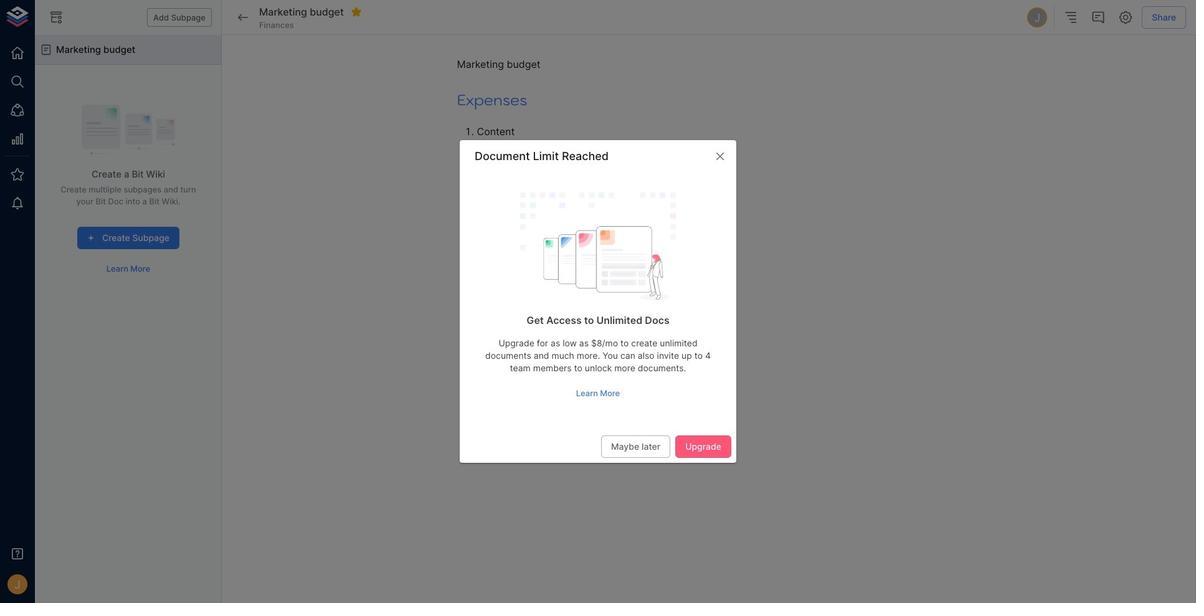 Task type: locate. For each thing, give the bounding box(es) containing it.
hide wiki image
[[49, 10, 64, 25]]

table of contents image
[[1064, 10, 1079, 25]]

settings image
[[1118, 10, 1133, 25]]

dialog
[[460, 140, 736, 463]]



Task type: describe. For each thing, give the bounding box(es) containing it.
go back image
[[235, 10, 250, 25]]

remove favorite image
[[351, 6, 362, 17]]

comments image
[[1091, 10, 1106, 25]]



Task type: vqa. For each thing, say whether or not it's contained in the screenshot.
Hide Wiki icon
yes



